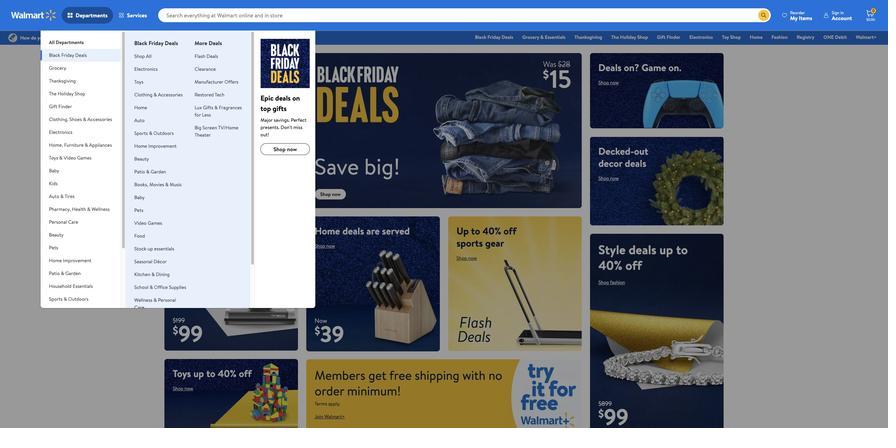 Task type: vqa. For each thing, say whether or not it's contained in the screenshot.
Fudge on the right
no



Task type: describe. For each thing, give the bounding box(es) containing it.
to inside the home deals up to 30% off
[[190, 173, 201, 191]]

$ for 99
[[173, 323, 178, 338]]

sports for 'sports & outdoors' link
[[134, 130, 148, 137]]

appliances
[[89, 142, 112, 149]]

improvement for "home improvement" link on the top
[[148, 143, 177, 150]]

1 vertical spatial home link
[[134, 104, 147, 111]]

gifts,
[[217, 61, 239, 74]]

electronics for 'electronics' dropdown button
[[49, 129, 72, 136]]

black for 'black friday deals' dropdown button
[[49, 52, 60, 59]]

lux
[[195, 104, 202, 111]]

1 vertical spatial departments
[[56, 39, 84, 46]]

1 horizontal spatial black
[[134, 39, 147, 47]]

deals on? game on.
[[599, 61, 682, 74]]

thanksgiving for the "thanksgiving" link
[[575, 34, 603, 41]]

deals for home deals up to 30% off
[[209, 158, 237, 175]]

care inside dropdown button
[[68, 219, 78, 226]]

black friday deals button
[[41, 49, 121, 62]]

electronics button
[[41, 126, 121, 139]]

for
[[195, 111, 201, 118]]

all departments
[[49, 39, 84, 46]]

tech
[[215, 91, 225, 98]]

the for the holiday shop dropdown button on the top left of page
[[49, 90, 57, 97]]

essentials
[[154, 245, 174, 252]]

gift finder for the gift finder dropdown button at top
[[49, 103, 72, 110]]

now $ 39
[[315, 317, 344, 350]]

tires
[[65, 193, 75, 200]]

finder for gift finder 'link'
[[667, 34, 681, 41]]

video inside dropdown button
[[64, 155, 76, 161]]

departments inside "popup button"
[[76, 11, 108, 19]]

improvement for home improvement dropdown button
[[63, 257, 91, 264]]

clothing & accessories
[[134, 91, 183, 98]]

walmart image
[[11, 10, 56, 21]]

toys for toys up to 40% off
[[173, 367, 191, 381]]

books, movies & music
[[134, 181, 182, 188]]

books,
[[134, 181, 148, 188]]

1 horizontal spatial friday
[[149, 39, 164, 47]]

music
[[170, 181, 182, 188]]

pharmacy,
[[49, 206, 71, 213]]

wellness inside dropdown button
[[92, 206, 110, 213]]

fashion
[[611, 279, 626, 286]]

the holiday shop link
[[609, 33, 652, 41]]

home, furniture & appliances
[[49, 142, 112, 149]]

grocery & essentials
[[523, 34, 566, 41]]

now for save big!
[[332, 191, 341, 198]]

kitchen & dining
[[134, 271, 170, 278]]

off inside style deals up to 40% off
[[626, 257, 643, 274]]

shop all link
[[134, 53, 152, 60]]

$ for 39
[[315, 323, 320, 339]]

now for deals on? game on.
[[611, 79, 619, 86]]

finder for the gift finder dropdown button at top
[[58, 103, 72, 110]]

0 vertical spatial accessories
[[158, 91, 183, 98]]

office
[[154, 284, 168, 291]]

1 horizontal spatial video
[[134, 220, 147, 227]]

care inside wellness & personal care
[[134, 304, 144, 311]]

1 horizontal spatial black friday deals
[[134, 39, 178, 47]]

auto for auto link
[[134, 117, 145, 124]]

big screen tv/home theater
[[195, 124, 239, 139]]

& inside auto & tires "dropdown button"
[[60, 193, 64, 200]]

huge
[[242, 61, 263, 74]]

1 vertical spatial electronics link
[[134, 66, 158, 73]]

perfect
[[291, 117, 307, 124]]

garden for patio & garden link
[[151, 168, 166, 175]]

registry
[[797, 34, 815, 41]]

search icon image
[[762, 12, 767, 18]]

deals for epic deals on top gifts major savings. perfect presents. don't miss out!
[[275, 93, 291, 103]]

seasonal for seasonal decor & party supplies
[[49, 309, 67, 316]]

big screen tv/home theater link
[[195, 124, 239, 139]]

apply.
[[329, 401, 341, 407]]

1 horizontal spatial all
[[146, 53, 152, 60]]

supplies inside the seasonal decor & party supplies
[[49, 316, 66, 323]]

food
[[134, 233, 145, 240]]

my
[[791, 14, 798, 22]]

are
[[367, 224, 380, 238]]

walmart+ inside walmart+ link
[[857, 34, 877, 41]]

& inside sports & outdoors dropdown button
[[64, 296, 67, 303]]

was dollar $199, now dollar 99 group
[[165, 316, 203, 351]]

on.
[[669, 61, 682, 74]]

electronics for rightmost electronics link
[[690, 34, 714, 41]]

shop now for up to 40% off sports gear
[[457, 255, 477, 262]]

deals inside dropdown button
[[75, 52, 87, 59]]

restored tech
[[195, 91, 225, 98]]

2 horizontal spatial $
[[599, 406, 604, 422]]

& inside pharmacy, health & wellness dropdown button
[[87, 206, 90, 213]]

personal inside wellness & personal care
[[158, 297, 176, 304]]

home deals up to 30% off
[[173, 158, 237, 206]]

one debit
[[824, 34, 848, 41]]

the holiday shop button
[[41, 87, 121, 100]]

high tech gifts, huge savings
[[173, 61, 263, 86]]

shoes
[[69, 116, 82, 123]]

clothing, shoes & accessories
[[49, 116, 112, 123]]

beauty link
[[134, 156, 149, 162]]

black friday deals for 'black friday deals' dropdown button
[[49, 52, 87, 59]]

thanksgiving for 'thanksgiving' dropdown button
[[49, 77, 76, 84]]

40% inside up to 40% off sports gear
[[483, 224, 502, 238]]

auto & tires
[[49, 193, 75, 200]]

up
[[457, 224, 469, 238]]

high
[[173, 61, 193, 74]]

sports for sports & outdoors dropdown button
[[49, 296, 63, 303]]

shipping
[[415, 367, 460, 384]]

epic deals on top gifts major savings. perfect presents. don't miss out!
[[261, 93, 307, 138]]

on
[[293, 93, 300, 103]]

toys for the "toys" link
[[134, 78, 144, 85]]

patio & garden button
[[41, 267, 121, 280]]

toys & video games
[[49, 155, 92, 161]]

1 vertical spatial games
[[148, 220, 162, 227]]

up to 40% off sports gear
[[457, 224, 517, 250]]

30%
[[204, 173, 227, 191]]

the for the holiday shop link
[[612, 34, 619, 41]]

up inside the home deals up to 30% off
[[173, 173, 187, 191]]

less
[[202, 111, 211, 118]]

grocery for grocery & essentials
[[523, 34, 540, 41]]

beauty for beauty dropdown button
[[49, 232, 64, 239]]

shop now for deals on? game on.
[[599, 79, 619, 86]]

& inside patio & garden dropdown button
[[61, 270, 64, 277]]

0 vertical spatial all
[[49, 39, 55, 46]]

& inside home, furniture & appliances dropdown button
[[85, 142, 88, 149]]

members
[[315, 367, 366, 384]]

sign
[[832, 10, 840, 15]]

presents.
[[261, 124, 280, 131]]

epic
[[261, 93, 274, 103]]

& inside wellness & personal care
[[154, 297, 157, 304]]

more deals
[[195, 39, 222, 47]]

pets for pets link at the left of page
[[134, 207, 144, 214]]

offers
[[225, 78, 239, 85]]

home deals are served
[[315, 224, 410, 238]]

get
[[369, 367, 387, 384]]

& inside grocery & essentials link
[[541, 34, 544, 41]]

restored tech link
[[195, 91, 225, 98]]

& inside toys & video games dropdown button
[[59, 155, 63, 161]]

savings.
[[274, 117, 290, 124]]

one
[[824, 34, 835, 41]]

shop now link for home deals are served
[[315, 243, 335, 250]]

screen
[[203, 124, 217, 131]]

save
[[315, 151, 359, 182]]

baby button
[[41, 165, 121, 177]]

patio & garden for patio & garden dropdown button on the left bottom of page
[[49, 270, 81, 277]]

Search search field
[[158, 8, 771, 22]]

toys link
[[134, 78, 144, 85]]

gifts
[[203, 104, 213, 111]]

kids
[[49, 180, 58, 187]]

sports & outdoors button
[[41, 293, 121, 306]]

decor
[[599, 156, 623, 170]]

accessories inside dropdown button
[[87, 116, 112, 123]]

deals for style deals up to 40% off
[[629, 241, 657, 259]]

0 horizontal spatial 40%
[[218, 367, 237, 381]]

the holiday shop for the holiday shop link
[[612, 34, 649, 41]]

toys & video games button
[[41, 152, 121, 165]]

black friday deals image
[[261, 39, 310, 88]]

0 horizontal spatial walmart+
[[325, 413, 345, 420]]

décor
[[154, 258, 167, 265]]

tech
[[196, 61, 215, 74]]

don't
[[281, 124, 292, 131]]

holiday for the holiday shop link
[[621, 34, 637, 41]]

1 horizontal spatial supplies
[[169, 284, 186, 291]]

one debit link
[[821, 33, 851, 41]]

essentials inside dropdown button
[[73, 283, 93, 290]]

restored
[[195, 91, 214, 98]]

off inside the home deals up to 30% off
[[173, 189, 189, 206]]

shop now for high tech gifts, huge savings
[[173, 91, 193, 98]]

in
[[841, 10, 845, 15]]



Task type: locate. For each thing, give the bounding box(es) containing it.
beauty inside dropdown button
[[49, 232, 64, 239]]

beauty button
[[41, 229, 121, 242]]

0 vertical spatial seasonal
[[134, 258, 153, 265]]

sports down household on the bottom of the page
[[49, 296, 63, 303]]

1 horizontal spatial home link
[[747, 33, 766, 41]]

gift for gift finder 'link'
[[658, 34, 666, 41]]

now for home deals are served
[[327, 243, 335, 250]]

auto link
[[134, 117, 145, 124]]

shop now for toys up to 40% off
[[173, 385, 193, 392]]

home inside the home deals up to 30% off
[[173, 158, 206, 175]]

garden up household essentials
[[65, 270, 81, 277]]

gift finder for gift finder 'link'
[[658, 34, 681, 41]]

manufacturer offers link
[[195, 78, 239, 85]]

1 vertical spatial accessories
[[87, 116, 112, 123]]

gift for the gift finder dropdown button at top
[[49, 103, 57, 110]]

0 horizontal spatial care
[[68, 219, 78, 226]]

home improvement button
[[41, 255, 121, 267]]

outdoors inside sports & outdoors dropdown button
[[68, 296, 88, 303]]

0 vertical spatial gift finder
[[658, 34, 681, 41]]

now for toys up to 40% off
[[185, 385, 193, 392]]

improvement down 'sports & outdoors' link
[[148, 143, 177, 150]]

garden
[[151, 168, 166, 175], [65, 270, 81, 277]]

0 horizontal spatial sports & outdoors
[[49, 296, 88, 303]]

off
[[173, 189, 189, 206], [504, 224, 517, 238], [626, 257, 643, 274], [239, 367, 252, 381]]

1 horizontal spatial holiday
[[621, 34, 637, 41]]

black up shop all link
[[134, 39, 147, 47]]

0 horizontal spatial black friday deals
[[49, 52, 87, 59]]

services button
[[113, 7, 153, 24]]

shop now link for save big!
[[315, 189, 347, 200]]

1 horizontal spatial games
[[148, 220, 162, 227]]

care down school
[[134, 304, 144, 311]]

0 vertical spatial baby
[[49, 167, 59, 174]]

gift inside 'link'
[[658, 34, 666, 41]]

no
[[489, 367, 503, 384]]

supplies right 'office'
[[169, 284, 186, 291]]

0 vertical spatial 40%
[[483, 224, 502, 238]]

home inside dropdown button
[[49, 257, 62, 264]]

0 vertical spatial grocery
[[523, 34, 540, 41]]

the inside the holiday shop link
[[612, 34, 619, 41]]

outdoors up "home improvement" link on the top
[[154, 130, 174, 137]]

2 vertical spatial 40%
[[218, 367, 237, 381]]

big!
[[365, 151, 400, 182]]

the up clothing,
[[49, 90, 57, 97]]

1 horizontal spatial gift
[[658, 34, 666, 41]]

holiday up on?
[[621, 34, 637, 41]]

auto inside "dropdown button"
[[49, 193, 59, 200]]

personal down 'office'
[[158, 297, 176, 304]]

black friday deals
[[475, 34, 514, 41], [134, 39, 178, 47], [49, 52, 87, 59]]

manufacturer
[[195, 78, 223, 85]]

1 vertical spatial sports
[[49, 296, 63, 303]]

home,
[[49, 142, 63, 149]]

savings
[[173, 73, 204, 86]]

beauty for beauty link
[[134, 156, 149, 162]]

seasonal décor
[[134, 258, 167, 265]]

sports & outdoors up "home improvement" link on the top
[[134, 130, 174, 137]]

gift finder inside dropdown button
[[49, 103, 72, 110]]

video down furniture
[[64, 155, 76, 161]]

electronics link
[[687, 33, 717, 41], [134, 66, 158, 73]]

pets down baby link
[[134, 207, 144, 214]]

beauty down personal care in the bottom left of the page
[[49, 232, 64, 239]]

personal inside dropdown button
[[49, 219, 67, 226]]

finder up on.
[[667, 34, 681, 41]]

black for black friday deals link
[[475, 34, 487, 41]]

up inside style deals up to 40% off
[[660, 241, 674, 259]]

deals inside decked-out decor deals
[[625, 156, 647, 170]]

toy
[[723, 34, 730, 41]]

now for up to 40% off sports gear
[[469, 255, 477, 262]]

seasonal up kitchen
[[134, 258, 153, 265]]

1 vertical spatial baby
[[134, 194, 145, 201]]

thanksgiving inside 'thanksgiving' dropdown button
[[49, 77, 76, 84]]

shop fashion link
[[599, 279, 626, 286]]

auto up 'sports & outdoors' link
[[134, 117, 145, 124]]

1 vertical spatial seasonal
[[49, 309, 67, 316]]

supplies
[[169, 284, 186, 291], [49, 316, 66, 323]]

0 horizontal spatial sports
[[49, 296, 63, 303]]

the holiday shop for the holiday shop dropdown button on the top left of page
[[49, 90, 85, 97]]

video up food
[[134, 220, 147, 227]]

shop now link for deals on? game on.
[[599, 79, 619, 86]]

0 vertical spatial patio
[[134, 168, 145, 175]]

electronics left toy
[[690, 34, 714, 41]]

decor
[[68, 309, 81, 316]]

holiday down 'thanksgiving' dropdown button
[[58, 90, 74, 97]]

gift up clothing,
[[49, 103, 57, 110]]

shop inside dropdown button
[[75, 90, 85, 97]]

essentials down patio & garden dropdown button on the left bottom of page
[[73, 283, 93, 290]]

friday inside dropdown button
[[61, 52, 74, 59]]

patio up household on the bottom of the page
[[49, 270, 60, 277]]

essentials left the "thanksgiving" link
[[545, 34, 566, 41]]

join walmart+
[[315, 413, 345, 420]]

home link up auto link
[[134, 104, 147, 111]]

0 vertical spatial gift
[[658, 34, 666, 41]]

all departments link
[[41, 31, 121, 49]]

0 vertical spatial home link
[[747, 33, 766, 41]]

1 vertical spatial electronics
[[134, 66, 158, 73]]

0 vertical spatial home improvement
[[134, 143, 177, 150]]

electronics inside dropdown button
[[49, 129, 72, 136]]

shop now link for up to 40% off sports gear
[[457, 255, 477, 262]]

garden for patio & garden dropdown button on the left bottom of page
[[65, 270, 81, 277]]

$199
[[173, 316, 185, 325]]

gift finder link
[[654, 33, 684, 41]]

1 vertical spatial patio
[[49, 270, 60, 277]]

was dollar $899, now dollar 99 group
[[591, 400, 629, 428]]

0 horizontal spatial electronics
[[49, 129, 72, 136]]

sports & outdoors down household essentials
[[49, 296, 88, 303]]

members get free shipping with no order minimum! terms apply.
[[315, 367, 503, 407]]

services
[[127, 11, 147, 19]]

friday
[[488, 34, 501, 41], [149, 39, 164, 47], [61, 52, 74, 59]]

sports & outdoors inside dropdown button
[[49, 296, 88, 303]]

0 vertical spatial pets
[[134, 207, 144, 214]]

now dollar 39 null group
[[307, 317, 344, 352]]

home improvement down 'sports & outdoors' link
[[134, 143, 177, 150]]

accessories down savings at top left
[[158, 91, 183, 98]]

1 vertical spatial finder
[[58, 103, 72, 110]]

$
[[173, 323, 178, 338], [315, 323, 320, 339], [599, 406, 604, 422]]

walmart+ down $0.00
[[857, 34, 877, 41]]

wellness right health
[[92, 206, 110, 213]]

pharmacy, health & wellness
[[49, 206, 110, 213]]

departments up 'black friday deals' dropdown button
[[56, 39, 84, 46]]

holiday inside dropdown button
[[58, 90, 74, 97]]

sports
[[134, 130, 148, 137], [49, 296, 63, 303]]

home link down clear search field text icon
[[747, 33, 766, 41]]

0 horizontal spatial personal
[[49, 219, 67, 226]]

sports & outdoors for 'sports & outdoors' link
[[134, 130, 174, 137]]

black friday deals inside dropdown button
[[49, 52, 87, 59]]

40% inside style deals up to 40% off
[[599, 257, 623, 274]]

grocery for grocery
[[49, 65, 66, 72]]

personal
[[49, 219, 67, 226], [158, 297, 176, 304]]

reorder my items
[[791, 10, 813, 22]]

Walmart Site-Wide search field
[[158, 8, 771, 22]]

$ inside now $ 39
[[315, 323, 320, 339]]

1 vertical spatial wellness
[[134, 297, 153, 304]]

shop now for save big!
[[320, 191, 341, 198]]

the inside the holiday shop dropdown button
[[49, 90, 57, 97]]

0 vertical spatial the
[[612, 34, 619, 41]]

games inside dropdown button
[[77, 155, 92, 161]]

1 vertical spatial walmart+
[[325, 413, 345, 420]]

baby up kids
[[49, 167, 59, 174]]

join walmart+ link
[[315, 413, 345, 420]]

baby for baby 'dropdown button'
[[49, 167, 59, 174]]

0 horizontal spatial grocery
[[49, 65, 66, 72]]

0 vertical spatial electronics
[[690, 34, 714, 41]]

shop now link for toys up to 40% off
[[173, 385, 193, 392]]

0 vertical spatial outdoors
[[154, 130, 174, 137]]

& inside lux gifts & fragrances for less
[[215, 104, 218, 111]]

1 horizontal spatial finder
[[667, 34, 681, 41]]

1 vertical spatial beauty
[[49, 232, 64, 239]]

patio for patio & garden link
[[134, 168, 145, 175]]

now for decked-out decor deals
[[611, 175, 619, 182]]

$ inside $199 $ 99
[[173, 323, 178, 338]]

reorder
[[791, 10, 806, 15]]

patio & garden inside dropdown button
[[49, 270, 81, 277]]

40%
[[483, 224, 502, 238], [599, 257, 623, 274], [218, 367, 237, 381]]

garden inside dropdown button
[[65, 270, 81, 277]]

kitchen & dining link
[[134, 271, 170, 278]]

wellness down school
[[134, 297, 153, 304]]

shop now link for high tech gifts, huge savings
[[173, 91, 193, 98]]

1 vertical spatial toys
[[49, 155, 58, 161]]

0 vertical spatial improvement
[[148, 143, 177, 150]]

0 vertical spatial care
[[68, 219, 78, 226]]

1 horizontal spatial garden
[[151, 168, 166, 175]]

now
[[315, 317, 327, 325]]

1 horizontal spatial care
[[134, 304, 144, 311]]

shop now for decked-out decor deals
[[599, 175, 619, 182]]

dining
[[156, 271, 170, 278]]

1 horizontal spatial personal
[[158, 297, 176, 304]]

1 horizontal spatial improvement
[[148, 143, 177, 150]]

electronics link down shop all
[[134, 66, 158, 73]]

electronics down shop all
[[134, 66, 158, 73]]

outdoors down household essentials dropdown button
[[68, 296, 88, 303]]

1 horizontal spatial essentials
[[545, 34, 566, 41]]

the holiday shop down 'thanksgiving' dropdown button
[[49, 90, 85, 97]]

kids button
[[41, 177, 121, 190]]

home improvement down 'pets' dropdown button
[[49, 257, 91, 264]]

seasonal left decor
[[49, 309, 67, 316]]

0 horizontal spatial finder
[[58, 103, 72, 110]]

outdoors for 'sports & outdoors' link
[[154, 130, 174, 137]]

deals for home deals are served
[[343, 224, 364, 238]]

0 horizontal spatial pets
[[49, 244, 58, 251]]

kitchen
[[134, 271, 150, 278]]

lux gifts & fragrances for less link
[[195, 104, 242, 118]]

1 horizontal spatial auto
[[134, 117, 145, 124]]

on?
[[624, 61, 640, 74]]

39
[[320, 319, 344, 350]]

patio & garden up movies
[[134, 168, 166, 175]]

sports inside dropdown button
[[49, 296, 63, 303]]

1 vertical spatial holiday
[[58, 90, 74, 97]]

health
[[72, 206, 86, 213]]

0 horizontal spatial video
[[64, 155, 76, 161]]

0 vertical spatial games
[[77, 155, 92, 161]]

sports & outdoors for sports & outdoors dropdown button
[[49, 296, 88, 303]]

care down health
[[68, 219, 78, 226]]

black down all departments
[[49, 52, 60, 59]]

0 horizontal spatial supplies
[[49, 316, 66, 323]]

toys inside dropdown button
[[49, 155, 58, 161]]

1 vertical spatial grocery
[[49, 65, 66, 72]]

beauty up patio & garden link
[[134, 156, 149, 162]]

toys
[[134, 78, 144, 85], [49, 155, 58, 161], [173, 367, 191, 381]]

2 horizontal spatial friday
[[488, 34, 501, 41]]

baby up pets link at the left of page
[[134, 194, 145, 201]]

essentials
[[545, 34, 566, 41], [73, 283, 93, 290]]

up
[[173, 173, 187, 191], [660, 241, 674, 259], [148, 245, 153, 252], [194, 367, 204, 381]]

now for high tech gifts, huge savings
[[185, 91, 193, 98]]

1 horizontal spatial gift finder
[[658, 34, 681, 41]]

0 vertical spatial essentials
[[545, 34, 566, 41]]

flash deals
[[195, 53, 218, 60]]

seasonal décor link
[[134, 258, 167, 265]]

gift finder inside 'link'
[[658, 34, 681, 41]]

the holiday shop up on?
[[612, 34, 649, 41]]

gift up game
[[658, 34, 666, 41]]

0 vertical spatial thanksgiving
[[575, 34, 603, 41]]

holiday for the holiday shop dropdown button on the top left of page
[[58, 90, 74, 97]]

0 horizontal spatial baby
[[49, 167, 59, 174]]

furniture
[[64, 142, 84, 149]]

video
[[64, 155, 76, 161], [134, 220, 147, 227]]

1 horizontal spatial patio
[[134, 168, 145, 175]]

1 vertical spatial patio & garden
[[49, 270, 81, 277]]

auto down kids
[[49, 193, 59, 200]]

clear search field text image
[[751, 12, 756, 18]]

auto for auto & tires
[[49, 193, 59, 200]]

1 horizontal spatial beauty
[[134, 156, 149, 162]]

video games link
[[134, 220, 162, 227]]

decked-
[[599, 144, 635, 158]]

walmart+ down "apply."
[[325, 413, 345, 420]]

1 vertical spatial auto
[[49, 193, 59, 200]]

1 vertical spatial pets
[[49, 244, 58, 251]]

deals
[[275, 93, 291, 103], [625, 156, 647, 170], [209, 158, 237, 175], [343, 224, 364, 238], [629, 241, 657, 259]]

deals inside style deals up to 40% off
[[629, 241, 657, 259]]

electronics down clothing,
[[49, 129, 72, 136]]

toys up to 40% off
[[173, 367, 252, 381]]

sports
[[457, 236, 483, 250]]

finder inside dropdown button
[[58, 103, 72, 110]]

major
[[261, 117, 273, 124]]

& inside clothing, shoes & accessories dropdown button
[[83, 116, 86, 123]]

toys for toys & video games
[[49, 155, 58, 161]]

0 horizontal spatial essentials
[[73, 283, 93, 290]]

0 horizontal spatial electronics link
[[134, 66, 158, 73]]

2 vertical spatial electronics
[[49, 129, 72, 136]]

home improvement for "home improvement" link on the top
[[134, 143, 177, 150]]

top
[[261, 104, 271, 113]]

accessories down the gift finder dropdown button at top
[[87, 116, 112, 123]]

1 horizontal spatial toys
[[134, 78, 144, 85]]

1 horizontal spatial baby
[[134, 194, 145, 201]]

the right the "thanksgiving" link
[[612, 34, 619, 41]]

thanksgiving inside the "thanksgiving" link
[[575, 34, 603, 41]]

patio for patio & garden dropdown button on the left bottom of page
[[49, 270, 60, 277]]

game
[[642, 61, 667, 74]]

1 vertical spatial all
[[146, 53, 152, 60]]

all
[[49, 39, 55, 46], [146, 53, 152, 60]]

electronics link left toy
[[687, 33, 717, 41]]

1 vertical spatial gift
[[49, 103, 57, 110]]

out
[[635, 144, 649, 158]]

movies
[[149, 181, 164, 188]]

1 horizontal spatial 40%
[[483, 224, 502, 238]]

1 horizontal spatial wellness
[[134, 297, 153, 304]]

the holiday shop inside dropdown button
[[49, 90, 85, 97]]

baby inside 'dropdown button'
[[49, 167, 59, 174]]

home link
[[747, 33, 766, 41], [134, 104, 147, 111]]

patio & garden for patio & garden link
[[134, 168, 166, 175]]

pets inside dropdown button
[[49, 244, 58, 251]]

account
[[832, 14, 853, 22]]

home improvement for home improvement dropdown button
[[49, 257, 91, 264]]

holiday
[[621, 34, 637, 41], [58, 90, 74, 97]]

& inside the seasonal decor & party supplies
[[83, 309, 86, 316]]

party
[[87, 309, 98, 316]]

food link
[[134, 233, 145, 240]]

1 horizontal spatial seasonal
[[134, 258, 153, 265]]

finder up clothing,
[[58, 103, 72, 110]]

gift finder up clothing,
[[49, 103, 72, 110]]

0 vertical spatial garden
[[151, 168, 166, 175]]

friday for black friday deals link
[[488, 34, 501, 41]]

lux gifts & fragrances for less
[[195, 104, 242, 118]]

1 horizontal spatial thanksgiving
[[575, 34, 603, 41]]

deals inside the home deals up to 30% off
[[209, 158, 237, 175]]

gift
[[658, 34, 666, 41], [49, 103, 57, 110]]

0 vertical spatial holiday
[[621, 34, 637, 41]]

improvement inside dropdown button
[[63, 257, 91, 264]]

baby for baby link
[[134, 194, 145, 201]]

patio inside patio & garden dropdown button
[[49, 270, 60, 277]]

home improvement inside home improvement dropdown button
[[49, 257, 91, 264]]

1 vertical spatial sports & outdoors
[[49, 296, 88, 303]]

0 vertical spatial supplies
[[169, 284, 186, 291]]

1 vertical spatial improvement
[[63, 257, 91, 264]]

1 vertical spatial thanksgiving
[[49, 77, 76, 84]]

toy shop
[[723, 34, 741, 41]]

stock-
[[134, 245, 148, 252]]

seasonal for seasonal décor
[[134, 258, 153, 265]]

pets
[[134, 207, 144, 214], [49, 244, 58, 251]]

0 vertical spatial finder
[[667, 34, 681, 41]]

0 horizontal spatial the holiday shop
[[49, 90, 85, 97]]

shop now link
[[599, 79, 619, 86], [173, 91, 193, 98], [261, 143, 310, 155], [599, 175, 619, 182], [315, 189, 347, 200], [315, 243, 335, 250], [457, 255, 477, 262], [173, 385, 193, 392]]

0 horizontal spatial patio
[[49, 270, 60, 277]]

to inside style deals up to 40% off
[[677, 241, 688, 259]]

garden up books, movies & music
[[151, 168, 166, 175]]

1 horizontal spatial electronics link
[[687, 33, 717, 41]]

off inside up to 40% off sports gear
[[504, 224, 517, 238]]

pets down personal care in the bottom left of the page
[[49, 244, 58, 251]]

to inside up to 40% off sports gear
[[471, 224, 481, 238]]

&
[[541, 34, 544, 41], [154, 91, 157, 98], [215, 104, 218, 111], [83, 116, 86, 123], [149, 130, 152, 137], [85, 142, 88, 149], [59, 155, 63, 161], [146, 168, 150, 175], [165, 181, 169, 188], [60, 193, 64, 200], [87, 206, 90, 213], [61, 270, 64, 277], [152, 271, 155, 278], [150, 284, 153, 291], [64, 296, 67, 303], [154, 297, 157, 304], [83, 309, 86, 316]]

friday for 'black friday deals' dropdown button
[[61, 52, 74, 59]]

wellness inside wellness & personal care
[[134, 297, 153, 304]]

1 horizontal spatial outdoors
[[154, 130, 174, 137]]

0 horizontal spatial thanksgiving
[[49, 77, 76, 84]]

0 horizontal spatial gift
[[49, 103, 57, 110]]

grocery inside dropdown button
[[49, 65, 66, 72]]

0 horizontal spatial $
[[173, 323, 178, 338]]

thanksgiving link
[[572, 33, 606, 41]]

0 vertical spatial personal
[[49, 219, 67, 226]]

departments up all departments link
[[76, 11, 108, 19]]

black inside dropdown button
[[49, 52, 60, 59]]

school & office supplies
[[134, 284, 186, 291]]

fragrances
[[219, 104, 242, 111]]

1 horizontal spatial walmart+
[[857, 34, 877, 41]]

seasonal inside the seasonal decor & party supplies
[[49, 309, 67, 316]]

personal down pharmacy,
[[49, 219, 67, 226]]

black down walmart site-wide search field
[[475, 34, 487, 41]]

deals inside the epic deals on top gifts major savings. perfect presents. don't miss out!
[[275, 93, 291, 103]]

black friday deals link
[[472, 33, 517, 41]]

0 horizontal spatial home improvement
[[49, 257, 91, 264]]

0 horizontal spatial seasonal
[[49, 309, 67, 316]]

gift finder button
[[41, 100, 121, 113]]

black friday deals for black friday deals link
[[475, 34, 514, 41]]

gift inside dropdown button
[[49, 103, 57, 110]]

patio & garden up household on the bottom of the page
[[49, 270, 81, 277]]

1 horizontal spatial sports
[[134, 130, 148, 137]]

shop now for home deals are served
[[315, 243, 335, 250]]

sports down auto link
[[134, 130, 148, 137]]

supplies down sports & outdoors dropdown button
[[49, 316, 66, 323]]

home improvement
[[134, 143, 177, 150], [49, 257, 91, 264]]

patio up books,
[[134, 168, 145, 175]]

clearance
[[195, 66, 216, 73]]

0 vertical spatial toys
[[134, 78, 144, 85]]

gift finder up on.
[[658, 34, 681, 41]]

2 horizontal spatial black
[[475, 34, 487, 41]]

outdoors for sports & outdoors dropdown button
[[68, 296, 88, 303]]

flash deals link
[[195, 53, 218, 60]]

electronics for the bottom electronics link
[[134, 66, 158, 73]]

improvement down 'pets' dropdown button
[[63, 257, 91, 264]]

finder inside 'link'
[[667, 34, 681, 41]]

out!
[[261, 131, 269, 138]]

pets for 'pets' dropdown button
[[49, 244, 58, 251]]

shop now link for decked-out decor deals
[[599, 175, 619, 182]]

1 vertical spatial garden
[[65, 270, 81, 277]]

departments button
[[62, 7, 113, 24]]



